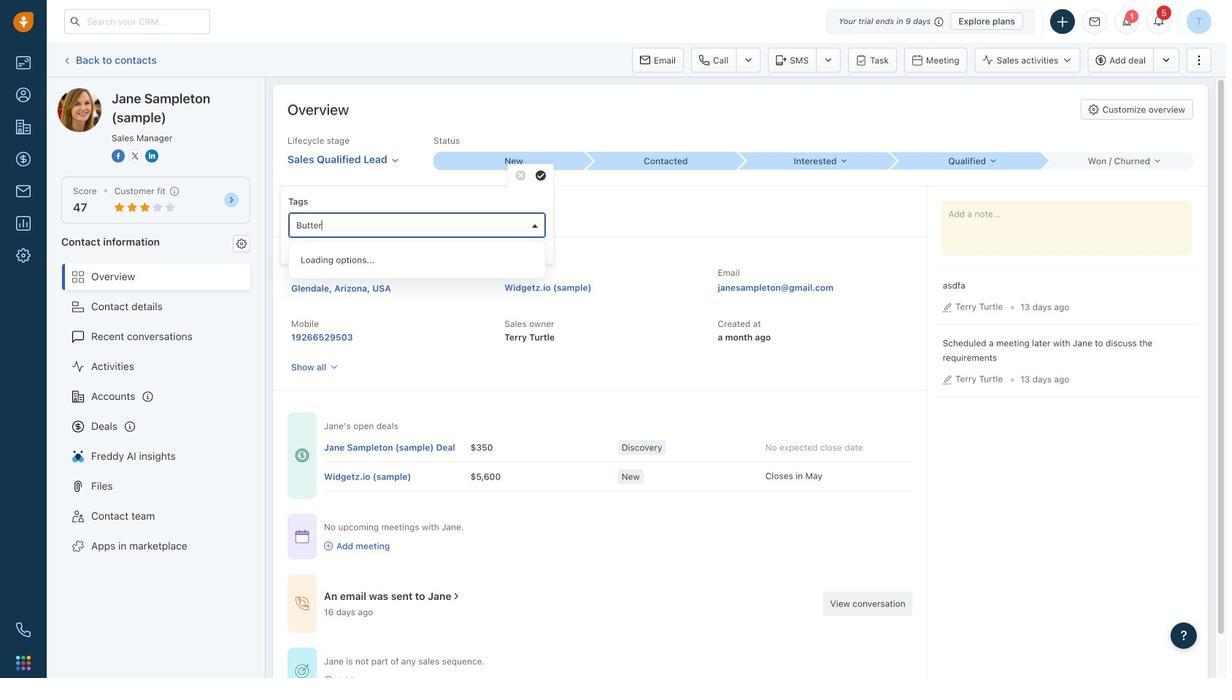 Task type: vqa. For each thing, say whether or not it's contained in the screenshot.
Bold (⌘B) image
no



Task type: locate. For each thing, give the bounding box(es) containing it.
1 vertical spatial cell
[[324, 462, 471, 491]]

2 row from the top
[[324, 462, 913, 492]]

row
[[324, 433, 913, 462], [324, 462, 913, 492]]

cell
[[324, 433, 471, 462], [324, 462, 471, 491]]

container_wx8msf4aqz5i3rn1 image
[[295, 448, 310, 463], [452, 592, 462, 602]]

send email image
[[1090, 17, 1100, 27]]

row group
[[324, 433, 913, 492]]

Click to select search field
[[293, 217, 527, 233]]

container_wx8msf4aqz5i3rn1 image
[[295, 529, 310, 544], [324, 542, 333, 551], [295, 597, 310, 611], [295, 664, 310, 678], [324, 676, 333, 678]]

1 row from the top
[[324, 433, 913, 462]]

0 vertical spatial cell
[[324, 433, 471, 462]]

option
[[295, 247, 540, 272]]

2 cell from the top
[[324, 462, 471, 491]]

1 horizontal spatial container_wx8msf4aqz5i3rn1 image
[[452, 592, 462, 602]]

0 horizontal spatial container_wx8msf4aqz5i3rn1 image
[[295, 448, 310, 463]]

0 vertical spatial container_wx8msf4aqz5i3rn1 image
[[295, 448, 310, 463]]



Task type: describe. For each thing, give the bounding box(es) containing it.
mng settings image
[[237, 239, 247, 249]]

phone element
[[9, 615, 38, 645]]

freshworks switcher image
[[16, 656, 31, 670]]

1 vertical spatial container_wx8msf4aqz5i3rn1 image
[[452, 592, 462, 602]]

phone image
[[16, 623, 31, 637]]

1 cell from the top
[[324, 433, 471, 462]]

Search your CRM... text field
[[64, 9, 210, 34]]



